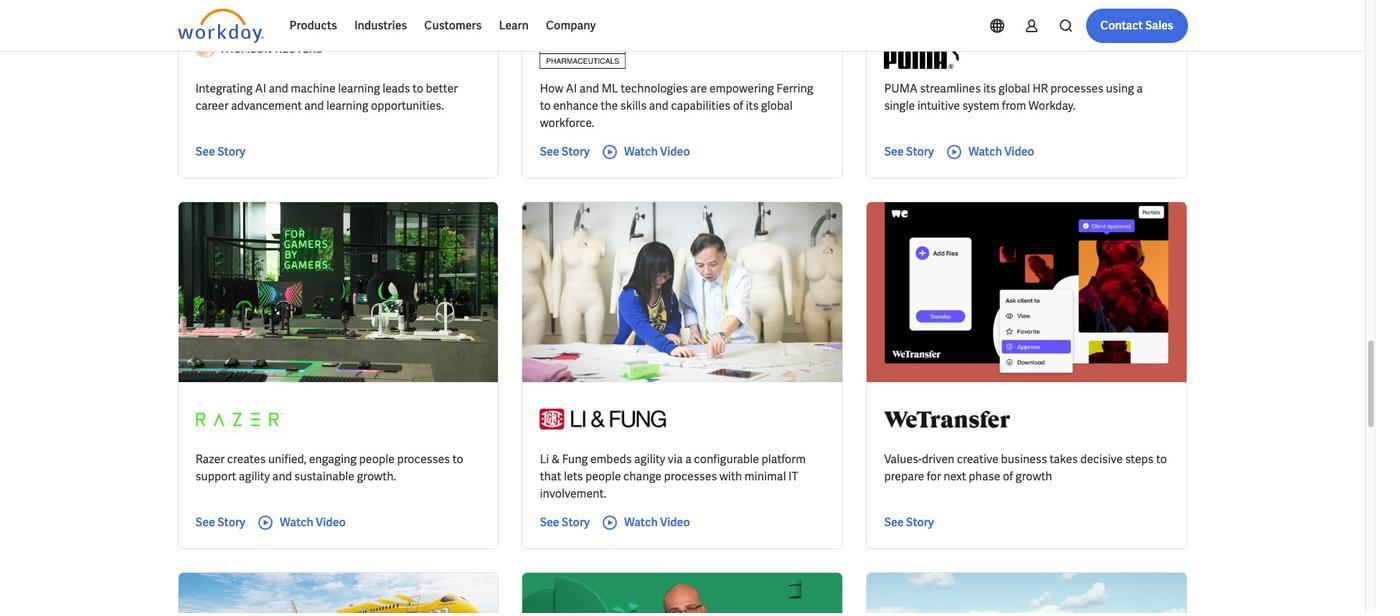 Task type: describe. For each thing, give the bounding box(es) containing it.
business outcome button
[[344, 8, 470, 37]]

global inside how ai and ml technologies are empowering ferring to enhance the skills and capabilities of its global workforce.
[[761, 98, 793, 113]]

sustainable
[[295, 469, 355, 484]]

story for li & fung embeds agility via a configurable platform that lets people change processes with minimal it involvement.
[[562, 515, 590, 530]]

Search Customer Stories text field
[[984, 9, 1160, 34]]

puma
[[885, 81, 918, 96]]

the
[[601, 98, 618, 113]]

to inside values-driven creative business takes decisive steps to prepare for next phase of growth
[[1157, 452, 1168, 467]]

are
[[691, 81, 707, 96]]

lets
[[564, 469, 583, 484]]

minimal
[[745, 469, 786, 484]]

watch video for people
[[624, 515, 690, 530]]

see story link for puma streamlines its global hr processes using a single intuitive system from workday.
[[885, 143, 934, 161]]

watch video link for from
[[946, 143, 1035, 161]]

business
[[1001, 452, 1048, 467]]

razer (asia-pacific) pte. ltd. image
[[196, 400, 282, 440]]

see story link for li & fung embeds agility via a configurable platform that lets people change processes with minimal it involvement.
[[540, 515, 590, 532]]

see story link for how ai and ml technologies are empowering ferring to enhance the skills and capabilities of its global workforce.
[[540, 143, 590, 161]]

industry
[[265, 16, 303, 29]]

engaging
[[309, 452, 357, 467]]

creative
[[957, 452, 999, 467]]

see for li & fung embeds agility via a configurable platform that lets people change processes with minimal it involvement.
[[540, 515, 560, 530]]

to inside razer creates unified, engaging people processes to support agility and sustainable growth.
[[453, 452, 464, 467]]

see for razer creates unified, engaging people processes to support agility and sustainable growth.
[[196, 515, 215, 530]]

see story down the career
[[196, 144, 245, 159]]

and down machine
[[304, 98, 324, 113]]

see for how ai and ml technologies are empowering ferring to enhance the skills and capabilities of its global workforce.
[[540, 144, 560, 159]]

capabilities
[[671, 98, 731, 113]]

skills
[[621, 98, 647, 113]]

ai for how
[[566, 81, 577, 96]]

story for puma streamlines its global hr processes using a single intuitive system from workday.
[[906, 144, 934, 159]]

workforce.
[[540, 115, 594, 131]]

processes for hr
[[1051, 81, 1104, 96]]

embeds
[[591, 452, 632, 467]]

machine
[[291, 81, 336, 96]]

with
[[720, 469, 742, 484]]

next
[[944, 469, 967, 484]]

prepare
[[885, 469, 925, 484]]

see story for li & fung embeds agility via a configurable platform that lets people change processes with minimal it involvement.
[[540, 515, 590, 530]]

clear all button
[[557, 8, 604, 37]]

a inside 'puma streamlines its global hr processes using a single intuitive system from workday.'
[[1137, 81, 1144, 96]]

values-driven creative business takes decisive steps to prepare for next phase of growth
[[885, 452, 1168, 484]]

and down technologies
[[649, 98, 669, 113]]

watch video link for people
[[601, 515, 690, 532]]

leads
[[383, 81, 410, 96]]

company button
[[538, 9, 605, 43]]

learn button
[[491, 9, 538, 43]]

&
[[552, 452, 560, 467]]

see story for how ai and ml technologies are empowering ferring to enhance the skills and capabilities of its global workforce.
[[540, 144, 590, 159]]

products
[[290, 18, 337, 33]]

video for growth.
[[316, 515, 346, 530]]

phase
[[969, 469, 1001, 484]]

steps
[[1126, 452, 1154, 467]]

it
[[789, 469, 799, 484]]

see story for razer creates unified, engaging people processes to support agility and sustainable growth.
[[196, 515, 245, 530]]

platform
[[762, 452, 806, 467]]

better
[[426, 81, 458, 96]]

clear all
[[561, 16, 599, 29]]

how ai and ml technologies are empowering ferring to enhance the skills and capabilities of its global workforce.
[[540, 81, 814, 131]]

driven
[[922, 452, 955, 467]]

topic
[[189, 16, 214, 29]]

single
[[885, 98, 915, 113]]

story down the career
[[217, 144, 245, 159]]

of inside values-driven creative business takes decisive steps to prepare for next phase of growth
[[1003, 469, 1014, 484]]

to inside integrating ai and machine learning leads to better career advancement and learning opportunities.
[[413, 81, 424, 96]]

business outcome
[[355, 16, 441, 29]]

company
[[546, 18, 596, 33]]

ferring international center s.a. image
[[540, 29, 626, 69]]

configurable
[[694, 452, 759, 467]]

story down for
[[906, 515, 934, 530]]

watch for system
[[969, 144, 1003, 159]]

that
[[540, 469, 562, 484]]

technologies
[[621, 81, 688, 96]]

see story for puma streamlines its global hr processes using a single intuitive system from workday.
[[885, 144, 934, 159]]

clear
[[561, 16, 585, 29]]

watch video for growth.
[[280, 515, 346, 530]]

and left ml
[[580, 81, 599, 96]]

story for razer creates unified, engaging people processes to support agility and sustainable growth.
[[217, 515, 245, 530]]

enhance
[[553, 98, 598, 113]]

processes inside the 'li & fung embeds agility via a configurable platform that lets people change processes with minimal it involvement.'
[[664, 469, 717, 484]]

customers
[[424, 18, 482, 33]]

career
[[196, 98, 229, 113]]

processes for people
[[397, 452, 450, 467]]

1 vertical spatial learning
[[327, 98, 369, 113]]

li & fung (trading) limited logo image
[[540, 400, 666, 440]]

watch video link for growth.
[[257, 515, 346, 532]]

razer
[[196, 452, 225, 467]]

industries
[[354, 18, 407, 33]]

products button
[[281, 9, 346, 43]]

intuitive
[[918, 98, 960, 113]]



Task type: locate. For each thing, give the bounding box(es) containing it.
0 horizontal spatial people
[[359, 452, 395, 467]]

integrating ai and machine learning leads to better career advancement and learning opportunities.
[[196, 81, 458, 113]]

1 ai from the left
[[255, 81, 266, 96]]

system
[[963, 98, 1000, 113]]

1 horizontal spatial processes
[[664, 469, 717, 484]]

integrating
[[196, 81, 253, 96]]

watch down skills
[[624, 144, 658, 159]]

ai up advancement
[[255, 81, 266, 96]]

1 horizontal spatial ai
[[566, 81, 577, 96]]

from
[[1002, 98, 1027, 113]]

more
[[493, 16, 517, 29]]

of inside how ai and ml technologies are empowering ferring to enhance the skills and capabilities of its global workforce.
[[733, 98, 744, 113]]

1 horizontal spatial its
[[984, 81, 997, 96]]

processes inside 'puma streamlines its global hr processes using a single intuitive system from workday.'
[[1051, 81, 1104, 96]]

global inside 'puma streamlines its global hr processes using a single intuitive system from workday.'
[[999, 81, 1031, 96]]

watch for the
[[624, 144, 658, 159]]

creates
[[227, 452, 266, 467]]

watch video down how ai and ml technologies are empowering ferring to enhance the skills and capabilities of its global workforce.
[[624, 144, 690, 159]]

see story link down prepare
[[885, 515, 934, 532]]

see story down prepare
[[885, 515, 934, 530]]

growth
[[1016, 469, 1053, 484]]

of
[[733, 98, 744, 113], [1003, 469, 1014, 484]]

more button
[[481, 8, 545, 37]]

0 horizontal spatial agility
[[239, 469, 270, 484]]

learning
[[338, 81, 380, 96], [327, 98, 369, 113]]

watch video link down system
[[946, 143, 1035, 161]]

ai inside how ai and ml technologies are empowering ferring to enhance the skills and capabilities of its global workforce.
[[566, 81, 577, 96]]

watch video down from
[[969, 144, 1035, 159]]

people
[[359, 452, 395, 467], [586, 469, 621, 484]]

industry button
[[254, 8, 332, 37]]

see down single
[[885, 144, 904, 159]]

story down 'workforce.'
[[562, 144, 590, 159]]

a right using
[[1137, 81, 1144, 96]]

watch video link down skills
[[601, 143, 690, 161]]

business
[[355, 16, 396, 29]]

its
[[984, 81, 997, 96], [746, 98, 759, 113]]

0 horizontal spatial ai
[[255, 81, 266, 96]]

agility up 'change'
[[635, 452, 666, 467]]

its inside 'puma streamlines its global hr processes using a single intuitive system from workday.'
[[984, 81, 997, 96]]

people inside razer creates unified, engaging people processes to support agility and sustainable growth.
[[359, 452, 395, 467]]

takes
[[1050, 452, 1078, 467]]

contact sales link
[[1087, 9, 1188, 43]]

watch for lets
[[624, 515, 658, 530]]

processes inside razer creates unified, engaging people processes to support agility and sustainable growth.
[[397, 452, 450, 467]]

watch down system
[[969, 144, 1003, 159]]

industries button
[[346, 9, 416, 43]]

see down prepare
[[885, 515, 904, 530]]

topic button
[[178, 8, 242, 37]]

video for from
[[1005, 144, 1035, 159]]

see for puma streamlines its global hr processes using a single intuitive system from workday.
[[885, 144, 904, 159]]

0 vertical spatial global
[[999, 81, 1031, 96]]

video down sustainable
[[316, 515, 346, 530]]

0 vertical spatial agility
[[635, 452, 666, 467]]

2 vertical spatial processes
[[664, 469, 717, 484]]

agility inside razer creates unified, engaging people processes to support agility and sustainable growth.
[[239, 469, 270, 484]]

1 horizontal spatial of
[[1003, 469, 1014, 484]]

agility down creates
[[239, 469, 270, 484]]

li
[[540, 452, 549, 467]]

contact sales
[[1101, 18, 1174, 33]]

see story
[[196, 144, 245, 159], [540, 144, 590, 159], [885, 144, 934, 159], [196, 515, 245, 530], [540, 515, 590, 530], [885, 515, 934, 530]]

fung
[[562, 452, 588, 467]]

see story link down 'workforce.'
[[540, 143, 590, 161]]

story down intuitive
[[906, 144, 934, 159]]

its down empowering
[[746, 98, 759, 113]]

thomson reuters holdings inc. image
[[196, 29, 322, 69]]

decisive
[[1081, 452, 1123, 467]]

0 vertical spatial a
[[1137, 81, 1144, 96]]

learning left leads
[[338, 81, 380, 96]]

ai for integrating
[[255, 81, 266, 96]]

see story link down support
[[196, 515, 245, 532]]

puma image
[[885, 29, 965, 69]]

and inside razer creates unified, engaging people processes to support agility and sustainable growth.
[[272, 469, 292, 484]]

video down how ai and ml technologies are empowering ferring to enhance the skills and capabilities of its global workforce.
[[660, 144, 690, 159]]

watch video link down 'change'
[[601, 515, 690, 532]]

contact
[[1101, 18, 1143, 33]]

involvement.
[[540, 487, 607, 502]]

0 vertical spatial its
[[984, 81, 997, 96]]

0 horizontal spatial a
[[686, 452, 692, 467]]

ai up enhance
[[566, 81, 577, 96]]

see story link down the career
[[196, 143, 245, 161]]

story down support
[[217, 515, 245, 530]]

story for how ai and ml technologies are empowering ferring to enhance the skills and capabilities of its global workforce.
[[562, 144, 590, 159]]

see story down support
[[196, 515, 245, 530]]

video down from
[[1005, 144, 1035, 159]]

see down the career
[[196, 144, 215, 159]]

0 horizontal spatial its
[[746, 98, 759, 113]]

sales
[[1146, 18, 1174, 33]]

see story link down single
[[885, 143, 934, 161]]

change
[[624, 469, 662, 484]]

1 horizontal spatial people
[[586, 469, 621, 484]]

1 vertical spatial a
[[686, 452, 692, 467]]

opportunities.
[[371, 98, 444, 113]]

agility inside the 'li & fung embeds agility via a configurable platform that lets people change processes with minimal it involvement.'
[[635, 452, 666, 467]]

a
[[1137, 81, 1144, 96], [686, 452, 692, 467]]

global up from
[[999, 81, 1031, 96]]

1 vertical spatial of
[[1003, 469, 1014, 484]]

a inside the 'li & fung embeds agility via a configurable platform that lets people change processes with minimal it involvement.'
[[686, 452, 692, 467]]

people inside the 'li & fung embeds agility via a configurable platform that lets people change processes with minimal it involvement.'
[[586, 469, 621, 484]]

learning down machine
[[327, 98, 369, 113]]

see down 'workforce.'
[[540, 144, 560, 159]]

and down unified,
[[272, 469, 292, 484]]

unified,
[[268, 452, 307, 467]]

see story link for razer creates unified, engaging people processes to support agility and sustainable growth.
[[196, 515, 245, 532]]

1 horizontal spatial global
[[999, 81, 1031, 96]]

via
[[668, 452, 683, 467]]

watch video link down sustainable
[[257, 515, 346, 532]]

watch video for from
[[969, 144, 1035, 159]]

see story link
[[196, 143, 245, 161], [540, 143, 590, 161], [885, 143, 934, 161], [196, 515, 245, 532], [540, 515, 590, 532], [885, 515, 934, 532]]

2 horizontal spatial processes
[[1051, 81, 1104, 96]]

outcome
[[398, 16, 441, 29]]

see story link down the involvement. in the left of the page
[[540, 515, 590, 532]]

and up advancement
[[269, 81, 288, 96]]

0 horizontal spatial of
[[733, 98, 744, 113]]

hr
[[1033, 81, 1049, 96]]

how
[[540, 81, 564, 96]]

watch down sustainable
[[280, 515, 314, 530]]

watch video link for skills
[[601, 143, 690, 161]]

puma streamlines its global hr processes using a single intuitive system from workday.
[[885, 81, 1144, 113]]

video down the 'li & fung embeds agility via a configurable platform that lets people change processes with minimal it involvement.'
[[660, 515, 690, 530]]

ai inside integrating ai and machine learning leads to better career advancement and learning opportunities.
[[255, 81, 266, 96]]

global
[[999, 81, 1031, 96], [761, 98, 793, 113]]

1 horizontal spatial a
[[1137, 81, 1144, 96]]

values-
[[885, 452, 922, 467]]

1 vertical spatial global
[[761, 98, 793, 113]]

story down the involvement. in the left of the page
[[562, 515, 590, 530]]

0 vertical spatial people
[[359, 452, 395, 467]]

and
[[269, 81, 288, 96], [580, 81, 599, 96], [304, 98, 324, 113], [649, 98, 669, 113], [272, 469, 292, 484]]

see story down single
[[885, 144, 934, 159]]

of right phase
[[1003, 469, 1014, 484]]

1 vertical spatial agility
[[239, 469, 270, 484]]

a right 'via' at the left of page
[[686, 452, 692, 467]]

people up growth.
[[359, 452, 395, 467]]

watch for sustainable
[[280, 515, 314, 530]]

its inside how ai and ml technologies are empowering ferring to enhance the skills and capabilities of its global workforce.
[[746, 98, 759, 113]]

global down ferring
[[761, 98, 793, 113]]

watch video for skills
[[624, 144, 690, 159]]

advancement
[[231, 98, 302, 113]]

1 vertical spatial processes
[[397, 452, 450, 467]]

customers button
[[416, 9, 491, 43]]

razer creates unified, engaging people processes to support agility and sustainable growth.
[[196, 452, 464, 484]]

watch video down 'change'
[[624, 515, 690, 530]]

video for skills
[[660, 144, 690, 159]]

ferring
[[777, 81, 814, 96]]

growth.
[[357, 469, 396, 484]]

for
[[927, 469, 942, 484]]

to inside how ai and ml technologies are empowering ferring to enhance the skills and capabilities of its global workforce.
[[540, 98, 551, 113]]

support
[[196, 469, 236, 484]]

video for people
[[660, 515, 690, 530]]

empowering
[[710, 81, 774, 96]]

1 vertical spatial its
[[746, 98, 759, 113]]

watch video
[[624, 144, 690, 159], [969, 144, 1035, 159], [280, 515, 346, 530], [624, 515, 690, 530]]

learn
[[499, 18, 529, 33]]

1 horizontal spatial agility
[[635, 452, 666, 467]]

watch
[[624, 144, 658, 159], [969, 144, 1003, 159], [280, 515, 314, 530], [624, 515, 658, 530]]

see story down the involvement. in the left of the page
[[540, 515, 590, 530]]

of down empowering
[[733, 98, 744, 113]]

see
[[196, 144, 215, 159], [540, 144, 560, 159], [885, 144, 904, 159], [196, 515, 215, 530], [540, 515, 560, 530], [885, 515, 904, 530]]

2 ai from the left
[[566, 81, 577, 96]]

agility
[[635, 452, 666, 467], [239, 469, 270, 484]]

0 vertical spatial of
[[733, 98, 744, 113]]

0 horizontal spatial global
[[761, 98, 793, 113]]

watch video down sustainable
[[280, 515, 346, 530]]

see down the involvement. in the left of the page
[[540, 515, 560, 530]]

0 vertical spatial processes
[[1051, 81, 1104, 96]]

0 horizontal spatial processes
[[397, 452, 450, 467]]

workday.
[[1029, 98, 1076, 113]]

watch down 'change'
[[624, 515, 658, 530]]

streamlines
[[921, 81, 981, 96]]

using
[[1106, 81, 1135, 96]]

li & fung embeds agility via a configurable platform that lets people change processes with minimal it involvement.
[[540, 452, 806, 502]]

go to the homepage image
[[178, 9, 264, 43]]

all
[[587, 16, 599, 29]]

its up system
[[984, 81, 997, 96]]

see story down 'workforce.'
[[540, 144, 590, 159]]

wetransfer image
[[885, 400, 1011, 440]]

0 vertical spatial learning
[[338, 81, 380, 96]]

story
[[217, 144, 245, 159], [562, 144, 590, 159], [906, 144, 934, 159], [217, 515, 245, 530], [562, 515, 590, 530], [906, 515, 934, 530]]

1 vertical spatial people
[[586, 469, 621, 484]]

ai
[[255, 81, 266, 96], [566, 81, 577, 96]]

see down support
[[196, 515, 215, 530]]

people down embeds on the left bottom
[[586, 469, 621, 484]]

ml
[[602, 81, 619, 96]]

to
[[413, 81, 424, 96], [540, 98, 551, 113], [453, 452, 464, 467], [1157, 452, 1168, 467]]



Task type: vqa. For each thing, say whether or not it's contained in the screenshot.
the capabilities
yes



